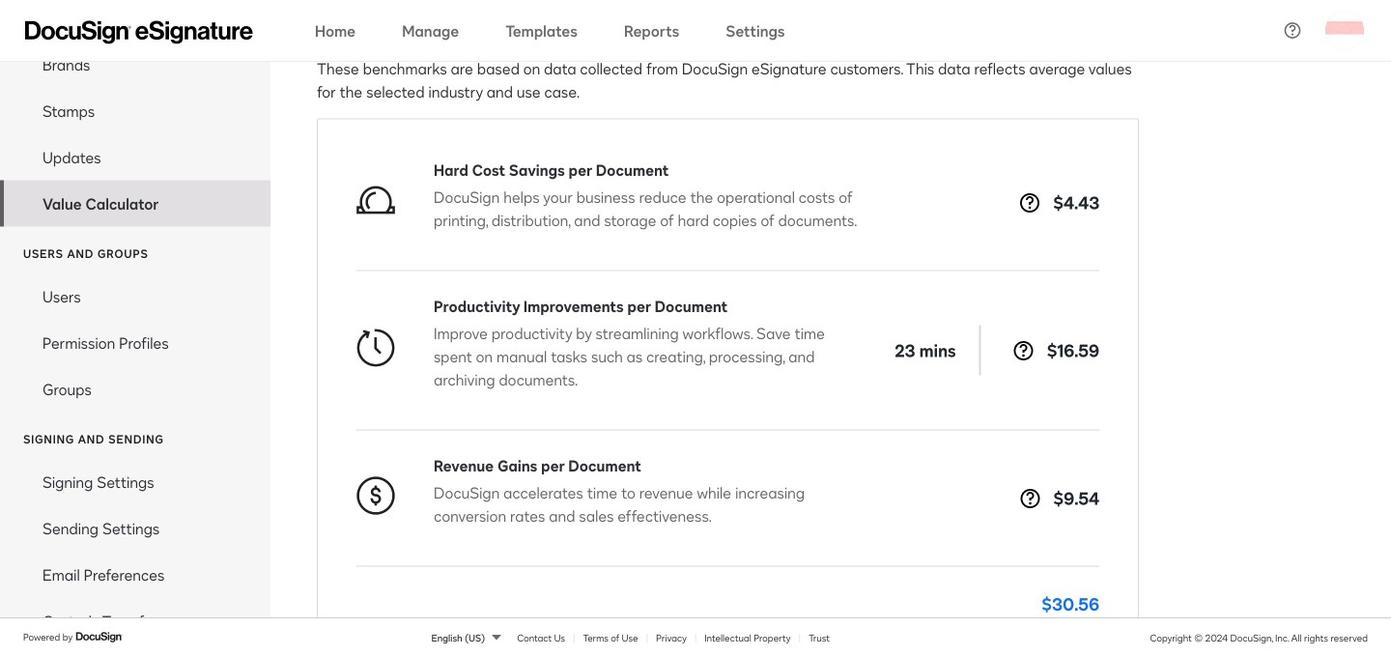 Task type: describe. For each thing, give the bounding box(es) containing it.
your uploaded profile image image
[[1326, 11, 1364, 50]]

docusign image
[[75, 629, 124, 645]]

signing and sending element
[[0, 459, 271, 657]]

docusign admin image
[[25, 21, 253, 44]]

users and groups element
[[0, 273, 271, 412]]

hard cost savings per document image
[[357, 180, 395, 219]]

productivity improvements per document image
[[357, 328, 395, 367]]



Task type: vqa. For each thing, say whether or not it's contained in the screenshot.
tab panel
no



Task type: locate. For each thing, give the bounding box(es) containing it.
account element
[[0, 0, 271, 227]]

revenue gains per document image
[[357, 476, 395, 515]]



